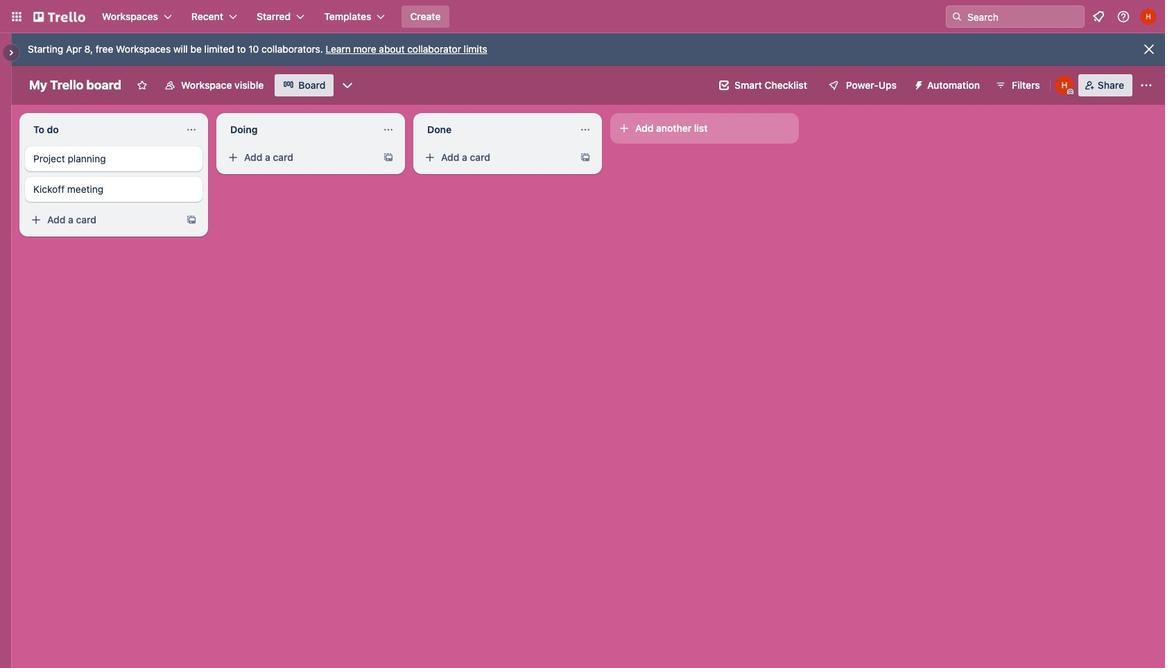 Task type: describe. For each thing, give the bounding box(es) containing it.
1 horizontal spatial create from template… image
[[383, 152, 394, 163]]

this member is an admin of this board. image
[[1067, 89, 1074, 95]]

Search field
[[963, 7, 1084, 26]]

howard (howard38800628) image
[[1055, 76, 1074, 95]]

sm image
[[908, 74, 927, 94]]

smart checklist icon image
[[719, 80, 729, 90]]

star or unstar board image
[[137, 80, 148, 91]]

1 vertical spatial create from template… image
[[186, 214, 197, 225]]

show menu image
[[1140, 78, 1154, 92]]

customize views image
[[341, 78, 355, 92]]

primary element
[[0, 0, 1165, 33]]

open information menu image
[[1117, 10, 1131, 24]]



Task type: vqa. For each thing, say whether or not it's contained in the screenshot.
the rightmost Create from template… image
yes



Task type: locate. For each thing, give the bounding box(es) containing it.
0 horizontal spatial create from template… image
[[186, 214, 197, 225]]

None text field
[[25, 119, 180, 141], [222, 119, 377, 141], [25, 119, 180, 141], [222, 119, 377, 141]]

back to home image
[[33, 6, 85, 28]]

create from template… image
[[580, 152, 591, 163]]

create from template… image
[[383, 152, 394, 163], [186, 214, 197, 225]]

search image
[[952, 11, 963, 22]]

0 vertical spatial create from template… image
[[383, 152, 394, 163]]

None text field
[[419, 119, 574, 141]]

0 notifications image
[[1090, 8, 1107, 25]]

Board name text field
[[22, 74, 128, 96]]

howard (howard38800628) image
[[1140, 8, 1157, 25]]



